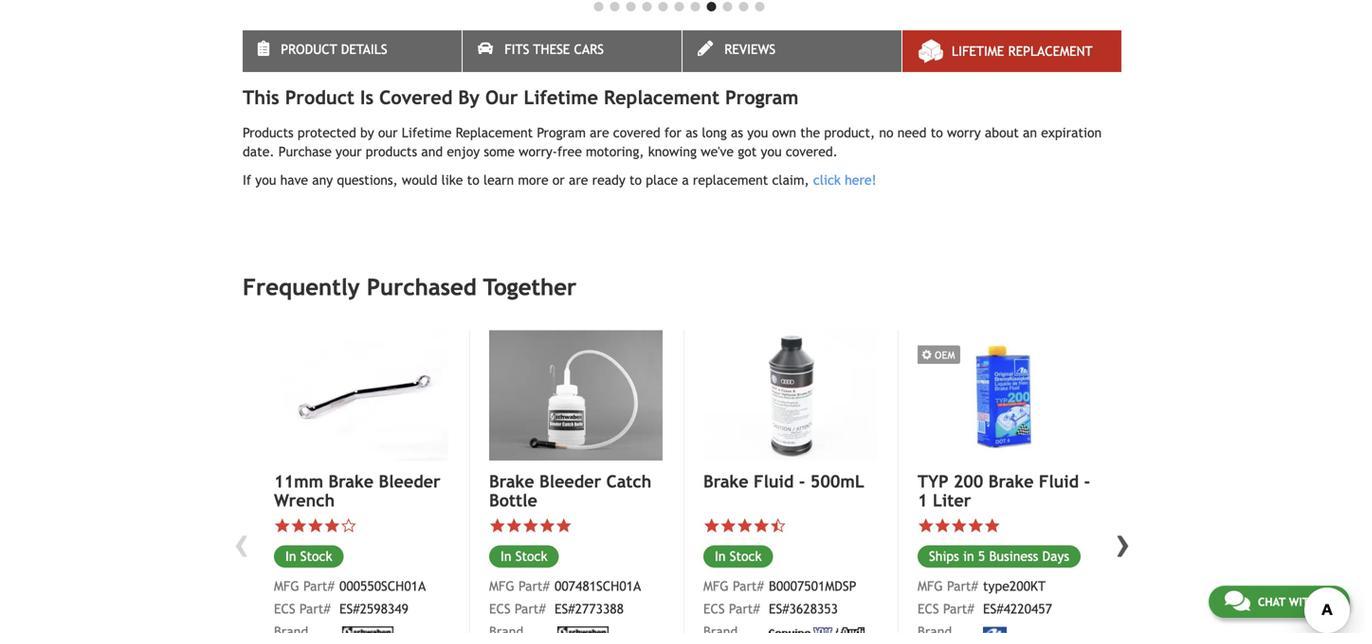 Task type: vqa. For each thing, say whether or not it's contained in the screenshot.
Golf/GTI/Jetta
no



Task type: locate. For each thing, give the bounding box(es) containing it.
replacement up for
[[604, 86, 720, 109]]

4 ecs from the left
[[918, 602, 939, 617]]

1 horizontal spatial in stock
[[501, 549, 548, 564]]

genuine volkswagen audi image
[[769, 627, 865, 633]]

this product is covered by our lifetime replacement program
[[243, 86, 799, 109]]

in stock down bottle
[[501, 549, 548, 564]]

the
[[800, 125, 820, 140]]

1 horizontal spatial stock
[[515, 549, 548, 564]]

1 horizontal spatial schwaben image
[[555, 626, 611, 633]]

typ 200 brake fluid - 1 liter
[[918, 472, 1090, 510]]

covered
[[379, 86, 453, 109]]

star image
[[274, 518, 291, 534], [291, 518, 307, 534], [307, 518, 324, 534], [324, 518, 340, 534], [489, 518, 506, 534], [522, 518, 539, 534], [539, 518, 556, 534], [556, 518, 572, 534], [703, 518, 720, 534], [720, 518, 737, 534], [918, 518, 934, 534], [951, 518, 967, 534]]

liter
[[933, 490, 971, 510]]

program up 'own'
[[725, 86, 799, 109]]

mfg inside mfg part# b0007501mdsp ecs part# es#3628353
[[703, 579, 729, 594]]

brake fluid - 500ml
[[703, 472, 864, 492]]

- inside typ 200 brake fluid - 1 liter
[[1084, 472, 1090, 492]]

2 horizontal spatial in stock
[[715, 549, 762, 564]]

1 horizontal spatial -
[[1084, 472, 1090, 492]]

2 - from the left
[[1084, 472, 1090, 492]]

fluid up days
[[1039, 472, 1079, 492]]

3 brake from the left
[[703, 472, 749, 492]]

ecs for brake bleeder catch bottle
[[489, 602, 511, 617]]

2 vertical spatial replacement
[[456, 125, 533, 140]]

details
[[341, 42, 387, 57]]

2 ecs from the left
[[489, 602, 511, 617]]

3 stock from the left
[[730, 549, 762, 564]]

1 horizontal spatial as
[[731, 125, 743, 140]]

mfg for 11mm brake bleeder wrench
[[274, 579, 299, 594]]

2 brake from the left
[[489, 472, 534, 492]]

replacement
[[1008, 44, 1093, 59], [604, 86, 720, 109], [456, 125, 533, 140]]

1 horizontal spatial to
[[629, 173, 642, 188]]

3 ecs from the left
[[703, 602, 725, 617]]

in stock down wrench
[[285, 549, 332, 564]]

ecs inside mfg part# type200kt ecs part# es#4220457
[[918, 602, 939, 617]]

1 mfg from the left
[[274, 579, 299, 594]]

2 vertical spatial lifetime
[[402, 125, 452, 140]]

lifetime up worry
[[952, 44, 1004, 59]]

to right like
[[467, 173, 479, 188]]

learn
[[483, 173, 514, 188]]

1 horizontal spatial fluid
[[1039, 472, 1079, 492]]

3 in stock from the left
[[715, 549, 762, 564]]

place
[[646, 173, 678, 188]]

1 brake from the left
[[328, 472, 374, 492]]

3 mfg from the left
[[703, 579, 729, 594]]

1 horizontal spatial in
[[501, 549, 511, 564]]

ecs inside mfg part# 000550sch01a ecs part# es#2598349
[[274, 602, 295, 617]]

ecs down ships
[[918, 602, 939, 617]]

stock
[[300, 549, 332, 564], [515, 549, 548, 564], [730, 549, 762, 564]]

8 star image from the left
[[556, 518, 572, 534]]

here!
[[845, 173, 877, 188]]

some
[[484, 144, 515, 159]]

in down bottle
[[501, 549, 511, 564]]

covered.
[[786, 144, 838, 159]]

mfg for brake fluid - 500ml
[[703, 579, 729, 594]]

2 in stock from the left
[[501, 549, 548, 564]]

schwaben image down es#2773388 at bottom
[[555, 626, 611, 633]]

ecs left es#2773388 at bottom
[[489, 602, 511, 617]]

to left "place"
[[629, 173, 642, 188]]

star image down bottle
[[506, 518, 522, 534]]

1 vertical spatial program
[[537, 125, 586, 140]]

2 horizontal spatial in
[[715, 549, 726, 564]]

2 star image from the left
[[737, 518, 753, 534]]

ate image
[[983, 627, 1007, 633]]

your
[[336, 144, 362, 159]]

1 stock from the left
[[300, 549, 332, 564]]

purchased
[[367, 274, 477, 301]]

protected
[[298, 125, 356, 140]]

program up free
[[537, 125, 586, 140]]

would
[[402, 173, 437, 188]]

1 in from the left
[[285, 549, 296, 564]]

stock for fluid
[[730, 549, 762, 564]]

0 horizontal spatial lifetime
[[402, 125, 452, 140]]

1 schwaben image from the left
[[339, 626, 396, 633]]

ecs for 11mm brake bleeder wrench
[[274, 602, 295, 617]]

product,
[[824, 125, 875, 140]]

ecs for brake fluid - 500ml
[[703, 602, 725, 617]]

you
[[747, 125, 768, 140], [761, 144, 782, 159], [255, 173, 276, 188]]

reviews
[[724, 42, 776, 57]]

0 vertical spatial program
[[725, 86, 799, 109]]

brake bleeder catch bottle image
[[489, 330, 663, 461]]

7 star image from the left
[[539, 518, 556, 534]]

star image left half star image
[[737, 518, 753, 534]]

product left "details"
[[281, 42, 337, 57]]

to right need
[[931, 125, 943, 140]]

0 horizontal spatial stock
[[300, 549, 332, 564]]

1 vertical spatial lifetime
[[524, 86, 598, 109]]

0 vertical spatial replacement
[[1008, 44, 1093, 59]]

frequently purchased together
[[243, 274, 577, 301]]

ships in 5 business days
[[929, 549, 1069, 564]]

es#3628353
[[769, 602, 838, 617]]

replacement up some on the left
[[456, 125, 533, 140]]

schwaben image
[[339, 626, 396, 633], [555, 626, 611, 633]]

1 bleeder from the left
[[379, 472, 441, 492]]

2 horizontal spatial stock
[[730, 549, 762, 564]]

product up protected in the top left of the page
[[285, 86, 354, 109]]

like
[[441, 173, 463, 188]]

4 star image from the left
[[324, 518, 340, 534]]

10 star image from the left
[[720, 518, 737, 534]]

brake fluid - 500ml image
[[703, 330, 877, 461]]

es#4220457
[[983, 602, 1052, 617]]

4 brake from the left
[[989, 472, 1034, 492]]

in down wrench
[[285, 549, 296, 564]]

0 horizontal spatial as
[[686, 125, 698, 140]]

no
[[879, 125, 894, 140]]

›
[[1116, 517, 1131, 568]]

1 vertical spatial replacement
[[604, 86, 720, 109]]

in up mfg part# b0007501mdsp ecs part# es#3628353
[[715, 549, 726, 564]]

for
[[664, 125, 682, 140]]

need
[[898, 125, 927, 140]]

long
[[702, 125, 727, 140]]

star image down liter
[[934, 518, 951, 534]]

1 as from the left
[[686, 125, 698, 140]]

4 star image from the left
[[934, 518, 951, 534]]

star image up ships in 5 business days
[[984, 518, 1001, 534]]

are up motoring,
[[590, 125, 609, 140]]

lifetime
[[952, 44, 1004, 59], [524, 86, 598, 109], [402, 125, 452, 140]]

you right if
[[255, 173, 276, 188]]

1 horizontal spatial program
[[725, 86, 799, 109]]

are right or
[[569, 173, 588, 188]]

as
[[686, 125, 698, 140], [731, 125, 743, 140]]

2 mfg from the left
[[489, 579, 515, 594]]

1 horizontal spatial lifetime
[[524, 86, 598, 109]]

typ 200 brake fluid - 1 liter image
[[918, 330, 1091, 461]]

5 star image from the left
[[489, 518, 506, 534]]

in for brake bleeder catch bottle
[[501, 549, 511, 564]]

replacement up an
[[1008, 44, 1093, 59]]

0 horizontal spatial to
[[467, 173, 479, 188]]

mfg inside mfg part# type200kt ecs part# es#4220457
[[918, 579, 943, 594]]

schwaben image for bottle
[[555, 626, 611, 633]]

-
[[799, 472, 805, 492], [1084, 472, 1090, 492]]

es#2598349
[[339, 602, 409, 617]]

are
[[590, 125, 609, 140], [569, 173, 588, 188]]

mfg inside mfg part# 000550sch01a ecs part# es#2598349
[[274, 579, 299, 594]]

brake inside 11mm brake bleeder wrench
[[328, 472, 374, 492]]

in stock for 11mm brake bleeder wrench
[[285, 549, 332, 564]]

0 horizontal spatial in stock
[[285, 549, 332, 564]]

ecs for typ 200 brake fluid - 1 liter
[[918, 602, 939, 617]]

0 horizontal spatial fluid
[[754, 472, 794, 492]]

star image up 5
[[967, 518, 984, 534]]

3 in from the left
[[715, 549, 726, 564]]

0 horizontal spatial schwaben image
[[339, 626, 396, 633]]

to
[[931, 125, 943, 140], [467, 173, 479, 188], [629, 173, 642, 188]]

these
[[533, 42, 570, 57]]

3 star image from the left
[[307, 518, 324, 534]]

star image
[[506, 518, 522, 534], [737, 518, 753, 534], [753, 518, 770, 534], [934, 518, 951, 534], [967, 518, 984, 534], [984, 518, 1001, 534]]

0 horizontal spatial bleeder
[[379, 472, 441, 492]]

lifetime inside products protected by our lifetime replacement program are covered for as long as you own the product, no need to worry about an expiration date. purchase your products and enjoy some worry-free motoring, knowing we've got you covered.
[[402, 125, 452, 140]]

0 horizontal spatial are
[[569, 173, 588, 188]]

1 horizontal spatial bleeder
[[539, 472, 601, 492]]

knowing
[[648, 144, 697, 159]]

0 horizontal spatial replacement
[[456, 125, 533, 140]]

to inside products protected by our lifetime replacement program are covered for as long as you own the product, no need to worry about an expiration date. purchase your products and enjoy some worry-free motoring, knowing we've got you covered.
[[931, 125, 943, 140]]

0 vertical spatial are
[[590, 125, 609, 140]]

brake fluid - 500ml link
[[703, 472, 877, 492]]

1 vertical spatial are
[[569, 173, 588, 188]]

ecs left es#3628353
[[703, 602, 725, 617]]

mfg for brake bleeder catch bottle
[[489, 579, 515, 594]]

in stock
[[285, 549, 332, 564], [501, 549, 548, 564], [715, 549, 762, 564]]

fluid up half star image
[[754, 472, 794, 492]]

5
[[978, 549, 985, 564]]

fits
[[505, 42, 529, 57]]

as right for
[[686, 125, 698, 140]]

1 horizontal spatial are
[[590, 125, 609, 140]]

stock up mfg part# 000550sch01a ecs part# es#2598349
[[300, 549, 332, 564]]

007481sch01a
[[555, 579, 641, 594]]

ecs left es#2598349
[[274, 602, 295, 617]]

in
[[963, 549, 974, 564]]

000550sch01a
[[339, 579, 426, 594]]

mfg inside mfg part# 007481sch01a ecs part# es#2773388
[[489, 579, 515, 594]]

mfg part# b0007501mdsp ecs part# es#3628353
[[703, 579, 856, 617]]

1 ecs from the left
[[274, 602, 295, 617]]

2 horizontal spatial to
[[931, 125, 943, 140]]

11 star image from the left
[[918, 518, 934, 534]]

ecs inside mfg part# 007481sch01a ecs part# es#2773388
[[489, 602, 511, 617]]

in stock up mfg part# b0007501mdsp ecs part# es#3628353
[[715, 549, 762, 564]]

2 horizontal spatial replacement
[[1008, 44, 1093, 59]]

a
[[682, 173, 689, 188]]

2 in from the left
[[501, 549, 511, 564]]

0 vertical spatial product
[[281, 42, 337, 57]]

stock up mfg part# 007481sch01a ecs part# es#2773388
[[515, 549, 548, 564]]

own
[[772, 125, 796, 140]]

lifetime down fits these cars link
[[524, 86, 598, 109]]

in
[[285, 549, 296, 564], [501, 549, 511, 564], [715, 549, 726, 564]]

stock up mfg part# b0007501mdsp ecs part# es#3628353
[[730, 549, 762, 564]]

star image down "brake fluid - 500ml"
[[753, 518, 770, 534]]

6 star image from the left
[[522, 518, 539, 534]]

lifetime up and
[[402, 125, 452, 140]]

schwaben image down es#2598349
[[339, 626, 396, 633]]

product
[[281, 42, 337, 57], [285, 86, 354, 109]]

stock for bleeder
[[515, 549, 548, 564]]

1 in stock from the left
[[285, 549, 332, 564]]

our
[[485, 86, 518, 109]]

click
[[813, 173, 841, 188]]

2 fluid from the left
[[1039, 472, 1079, 492]]

0 horizontal spatial -
[[799, 472, 805, 492]]

as up 'got' in the top of the page
[[731, 125, 743, 140]]

you down 'own'
[[761, 144, 782, 159]]

2 schwaben image from the left
[[555, 626, 611, 633]]

1 horizontal spatial replacement
[[604, 86, 720, 109]]

0 horizontal spatial program
[[537, 125, 586, 140]]

0 vertical spatial lifetime
[[952, 44, 1004, 59]]

ecs inside mfg part# b0007501mdsp ecs part# es#3628353
[[703, 602, 725, 617]]

ecs
[[274, 602, 295, 617], [489, 602, 511, 617], [703, 602, 725, 617], [918, 602, 939, 617]]

you up 'got' in the top of the page
[[747, 125, 768, 140]]

0 horizontal spatial in
[[285, 549, 296, 564]]

program
[[725, 86, 799, 109], [537, 125, 586, 140]]

2 bleeder from the left
[[539, 472, 601, 492]]

4 mfg from the left
[[918, 579, 943, 594]]

2 stock from the left
[[515, 549, 548, 564]]



Task type: describe. For each thing, give the bounding box(es) containing it.
any
[[312, 173, 333, 188]]

bleeder inside 11mm brake bleeder wrench
[[379, 472, 441, 492]]

days
[[1042, 549, 1069, 564]]

2 as from the left
[[731, 125, 743, 140]]

3 star image from the left
[[753, 518, 770, 534]]

2 star image from the left
[[291, 518, 307, 534]]

1 star image from the left
[[274, 518, 291, 534]]

1 vertical spatial product
[[285, 86, 354, 109]]

b0007501mdsp
[[769, 579, 856, 594]]

5 star image from the left
[[967, 518, 984, 534]]

our
[[378, 125, 398, 140]]

covered
[[613, 125, 660, 140]]

are inside products protected by our lifetime replacement program are covered for as long as you own the product, no need to worry about an expiration date. purchase your products and enjoy some worry-free motoring, knowing we've got you covered.
[[590, 125, 609, 140]]

replacement inside products protected by our lifetime replacement program are covered for as long as you own the product, no need to worry about an expiration date. purchase your products and enjoy some worry-free motoring, knowing we've got you covered.
[[456, 125, 533, 140]]

half star image
[[770, 518, 786, 534]]

in for brake fluid - 500ml
[[715, 549, 726, 564]]

products protected by our lifetime replacement program are covered for as long as you own the product, no need to worry about an expiration date. purchase your products and enjoy some worry-free motoring, knowing we've got you covered.
[[243, 125, 1102, 159]]

brake bleeder catch bottle link
[[489, 472, 663, 510]]

comments image
[[1225, 590, 1250, 612]]

business
[[989, 549, 1038, 564]]

in for 11mm brake bleeder wrench
[[285, 549, 296, 564]]

mfg part# 000550sch01a ecs part# es#2598349
[[274, 579, 426, 617]]

more
[[518, 173, 549, 188]]

500ml
[[810, 472, 864, 492]]

frequently
[[243, 274, 360, 301]]

lifetime replacement
[[952, 44, 1093, 59]]

fits these cars
[[505, 42, 604, 57]]

chat
[[1258, 595, 1286, 609]]

bottle
[[489, 490, 537, 510]]

replacement
[[693, 173, 768, 188]]

got
[[738, 144, 757, 159]]

11mm
[[274, 472, 323, 492]]

click here! link
[[813, 173, 877, 188]]

1 - from the left
[[799, 472, 805, 492]]

purchase
[[278, 144, 332, 159]]

mfg for typ 200 brake fluid - 1 liter
[[918, 579, 943, 594]]

mfg part# 007481sch01a ecs part# es#2773388
[[489, 579, 641, 617]]

enjoy
[[447, 144, 480, 159]]

product details link
[[243, 30, 462, 72]]

11mm brake bleeder wrench
[[274, 472, 441, 510]]

this
[[243, 86, 279, 109]]

typ 200 brake fluid - 1 liter link
[[918, 472, 1091, 510]]

motoring,
[[586, 144, 644, 159]]

product inside the product details "link"
[[281, 42, 337, 57]]

about
[[985, 125, 1019, 140]]

in stock for brake bleeder catch bottle
[[501, 549, 548, 564]]

catch
[[606, 472, 652, 492]]

we've
[[701, 144, 734, 159]]

claim,
[[772, 173, 809, 188]]

brake inside brake bleeder catch bottle
[[489, 472, 534, 492]]

date.
[[243, 144, 274, 159]]

1 fluid from the left
[[754, 472, 794, 492]]

200
[[953, 472, 983, 492]]

questions,
[[337, 173, 398, 188]]

with
[[1289, 595, 1317, 609]]

es#2773388
[[555, 602, 624, 617]]

product details
[[281, 42, 387, 57]]

fluid inside typ 200 brake fluid - 1 liter
[[1039, 472, 1079, 492]]

1
[[918, 490, 928, 510]]

stock for brake
[[300, 549, 332, 564]]

and
[[421, 144, 443, 159]]

1 star image from the left
[[506, 518, 522, 534]]

if you have any questions, would like to learn more or are ready to place a replacement claim, click here!
[[243, 173, 877, 188]]

› link
[[1109, 517, 1138, 568]]

ready
[[592, 173, 625, 188]]

2 vertical spatial you
[[255, 173, 276, 188]]

2 horizontal spatial lifetime
[[952, 44, 1004, 59]]

free
[[557, 144, 582, 159]]

1 vertical spatial you
[[761, 144, 782, 159]]

ships
[[929, 549, 959, 564]]

schwaben image for wrench
[[339, 626, 396, 633]]

if
[[243, 173, 251, 188]]

by
[[458, 86, 480, 109]]

expiration
[[1041, 125, 1102, 140]]

cars
[[574, 42, 604, 57]]

worry-
[[519, 144, 557, 159]]

6 star image from the left
[[984, 518, 1001, 534]]

11mm brake bleeder wrench image
[[274, 330, 448, 461]]

products
[[243, 125, 294, 140]]

11mm brake bleeder wrench link
[[274, 472, 448, 510]]

brake bleeder catch bottle
[[489, 472, 652, 510]]

worry
[[947, 125, 981, 140]]

0 vertical spatial you
[[747, 125, 768, 140]]

mfg part# type200kt ecs part# es#4220457
[[918, 579, 1052, 617]]

reviews link
[[683, 30, 902, 72]]

bleeder inside brake bleeder catch bottle
[[539, 472, 601, 492]]

wrench
[[274, 490, 335, 510]]

us
[[1320, 595, 1334, 609]]

chat with us link
[[1209, 586, 1350, 618]]

9 star image from the left
[[703, 518, 720, 534]]

by
[[360, 125, 374, 140]]

is
[[360, 86, 374, 109]]

lifetime replacement link
[[902, 30, 1121, 72]]

have
[[280, 173, 308, 188]]

typ
[[918, 472, 948, 492]]

brake inside typ 200 brake fluid - 1 liter
[[989, 472, 1034, 492]]

empty star image
[[340, 518, 357, 534]]

products
[[366, 144, 417, 159]]

12 star image from the left
[[951, 518, 967, 534]]

an
[[1023, 125, 1037, 140]]

program inside products protected by our lifetime replacement program are covered for as long as you own the product, no need to worry about an expiration date. purchase your products and enjoy some worry-free motoring, knowing we've got you covered.
[[537, 125, 586, 140]]

in stock for brake fluid - 500ml
[[715, 549, 762, 564]]

fits these cars link
[[463, 30, 682, 72]]



